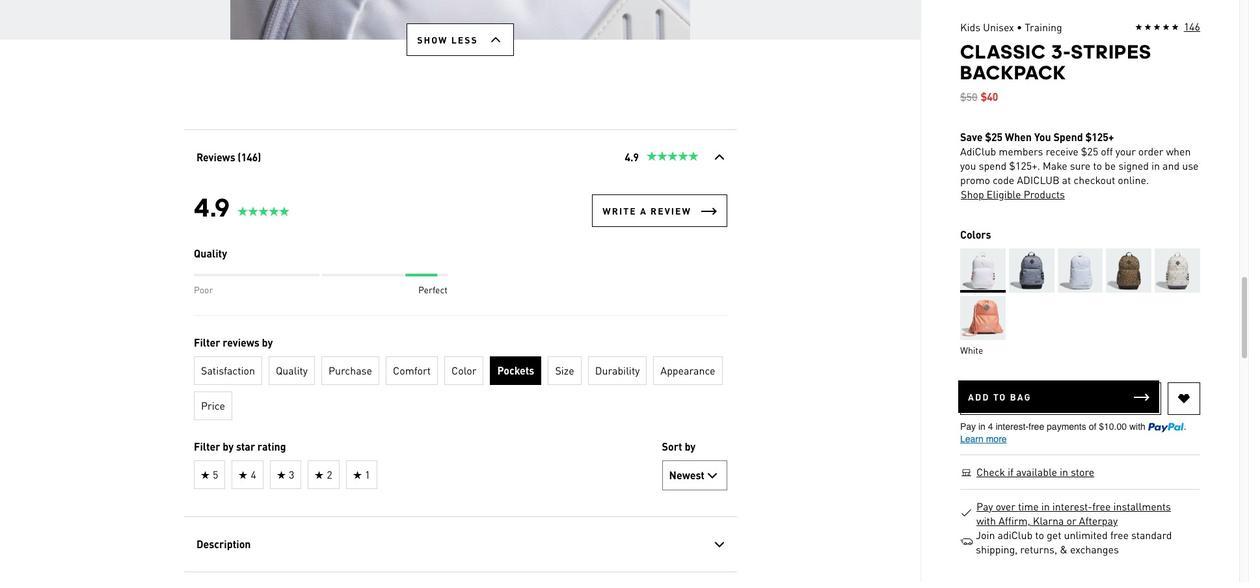 Task type: vqa. For each thing, say whether or not it's contained in the screenshot.
purchase
yes



Task type: locate. For each thing, give the bounding box(es) containing it.
0 horizontal spatial by
[[222, 440, 233, 453]]

pay over time in interest-free installments with affirm, klarna or afterpay link
[[976, 500, 1192, 528]]

join adiclub to get unlimited free standard shipping, returns, & exchanges
[[976, 528, 1172, 556]]

in inside pay over time in interest-free installments with affirm, klarna or afterpay
[[1041, 500, 1050, 513]]

product color: medium brown / black / pulse lime s22 image
[[1106, 249, 1152, 293]]

by right sort
[[684, 440, 695, 453]]

in for store
[[1060, 465, 1068, 479]]

colors
[[960, 228, 991, 241]]

show
[[417, 34, 448, 46]]

use
[[1182, 159, 1199, 172]]

color link
[[444, 357, 483, 385]]

1 horizontal spatial by
[[262, 336, 273, 349]]

to
[[993, 391, 1007, 403]]

save
[[960, 130, 983, 144]]

filter up 5 "link" at the bottom left of page
[[194, 440, 220, 453]]

adiclub
[[998, 528, 1033, 542]]

training
[[1025, 20, 1062, 34]]

pay
[[977, 500, 993, 513]]

when
[[1005, 130, 1032, 144]]

in inside check if available in store "button"
[[1060, 465, 1068, 479]]

star
[[236, 440, 255, 453]]

4.9 up write
[[625, 150, 639, 164]]

to
[[1093, 159, 1102, 172], [1035, 528, 1044, 542]]

1 horizontal spatial $25
[[1081, 144, 1098, 158]]

by for filter by star rating
[[222, 440, 233, 453]]

product color: light grey image
[[1058, 249, 1103, 293]]

free inside pay over time in interest-free installments with affirm, klarna or afterpay
[[1092, 500, 1111, 513]]

durability link
[[588, 357, 647, 385]]

to inside join adiclub to get unlimited free standard shipping, returns, & exchanges
[[1035, 528, 1044, 542]]

0 vertical spatial 4.9
[[625, 150, 639, 164]]

add to bag button
[[958, 381, 1159, 413]]

none field containing newest
[[662, 461, 727, 491]]

in down 'order'
[[1152, 159, 1160, 172]]

by left star
[[222, 440, 233, 453]]

to up the returns,
[[1035, 528, 1044, 542]]

•
[[1017, 20, 1022, 34]]

5 link
[[194, 461, 225, 489]]

$25 up sure
[[1081, 144, 1098, 158]]

4.9
[[625, 150, 639, 164], [194, 192, 230, 223]]

in for interest-
[[1041, 500, 1050, 513]]

1 vertical spatial 4.9
[[194, 192, 230, 223]]

exchanges
[[1070, 543, 1119, 556]]

$125+.
[[1009, 159, 1040, 172]]

free for interest-
[[1092, 500, 1111, 513]]

off
[[1101, 144, 1113, 158]]

poor
[[194, 284, 213, 295]]

&
[[1060, 543, 1068, 556]]

online.
[[1118, 173, 1149, 187]]

in
[[1152, 159, 1160, 172], [1060, 465, 1068, 479], [1041, 500, 1050, 513]]

unisex
[[983, 20, 1014, 34]]

2 horizontal spatial by
[[684, 440, 695, 453]]

4.9 up quality
[[194, 192, 230, 223]]

size link
[[548, 357, 581, 385]]

0 vertical spatial filter
[[194, 336, 220, 349]]

0 vertical spatial in
[[1152, 159, 1160, 172]]

sort
[[662, 440, 682, 453]]

1 vertical spatial filter
[[194, 440, 220, 453]]

1 vertical spatial in
[[1060, 465, 1068, 479]]

(146)
[[237, 150, 261, 164]]

free up afterpay
[[1092, 500, 1111, 513]]

1 horizontal spatial to
[[1093, 159, 1102, 172]]

2 horizontal spatial in
[[1152, 159, 1160, 172]]

reviews (146)
[[196, 150, 261, 164]]

4 link
[[232, 461, 263, 489]]

3 link
[[270, 461, 301, 489]]

available
[[1016, 465, 1057, 479]]

reviews
[[196, 150, 235, 164]]

1 vertical spatial $25
[[1081, 144, 1098, 158]]

order
[[1138, 144, 1164, 158]]

eligible
[[987, 187, 1021, 201]]

4
[[250, 468, 256, 481]]

check if available in store button
[[976, 465, 1095, 480]]

write
[[602, 205, 636, 217]]

filter for filter by star rating
[[194, 440, 220, 453]]

by right reviews
[[262, 336, 273, 349]]

0 vertical spatial to
[[1093, 159, 1102, 172]]

signed
[[1119, 159, 1149, 172]]

if
[[1008, 465, 1014, 479]]

join
[[976, 528, 995, 542]]

filter left reviews
[[194, 336, 220, 349]]

returns,
[[1020, 543, 1057, 556]]

0 horizontal spatial $25
[[985, 130, 1003, 144]]

products
[[1024, 187, 1065, 201]]

1 horizontal spatial 4.9
[[625, 150, 639, 164]]

filter
[[194, 336, 220, 349], [194, 440, 220, 453]]

to left the be
[[1093, 159, 1102, 172]]

unlimited
[[1064, 528, 1108, 542]]

when
[[1166, 144, 1191, 158]]

klarna
[[1033, 514, 1064, 528]]

comfort
[[393, 364, 430, 377]]

0 horizontal spatial in
[[1041, 500, 1050, 513]]

in left store
[[1060, 465, 1068, 479]]

sure
[[1070, 159, 1091, 172]]

None field
[[662, 461, 727, 491]]

free inside join adiclub to get unlimited free standard shipping, returns, & exchanges
[[1110, 528, 1129, 542]]

less
[[451, 34, 478, 46]]

$25 up adiclub
[[985, 130, 1003, 144]]

or
[[1067, 514, 1077, 528]]

$125+
[[1086, 130, 1114, 144]]

affirm,
[[999, 514, 1030, 528]]

dropdown image
[[704, 468, 720, 483]]

0 horizontal spatial to
[[1035, 528, 1044, 542]]

0 vertical spatial $25
[[985, 130, 1003, 144]]

3-
[[1051, 40, 1071, 63]]

reviews
[[222, 336, 259, 349]]

1 horizontal spatial in
[[1060, 465, 1068, 479]]

get
[[1047, 528, 1061, 542]]

0 vertical spatial free
[[1092, 500, 1111, 513]]

sort by
[[662, 440, 695, 453]]

free down afterpay
[[1110, 528, 1129, 542]]

1 filter from the top
[[194, 336, 220, 349]]

free
[[1092, 500, 1111, 513], [1110, 528, 1129, 542]]

satisfaction
[[201, 364, 255, 377]]

2 vertical spatial in
[[1041, 500, 1050, 513]]

be
[[1105, 159, 1116, 172]]

1 vertical spatial to
[[1035, 528, 1044, 542]]

in up 'klarna'
[[1041, 500, 1050, 513]]

2 filter from the top
[[194, 440, 220, 453]]

1 vertical spatial free
[[1110, 528, 1129, 542]]

pockets
[[497, 364, 534, 377]]

add
[[968, 391, 990, 403]]

at
[[1062, 173, 1071, 187]]

filter by star rating
[[194, 440, 286, 453]]



Task type: describe. For each thing, give the bounding box(es) containing it.
size
[[555, 364, 574, 377]]

shop
[[961, 187, 984, 201]]

comfort link
[[385, 357, 438, 385]]

appearance
[[660, 364, 715, 377]]

add to bag
[[968, 391, 1032, 403]]

free for unlimited
[[1110, 528, 1129, 542]]

write a review button
[[592, 195, 727, 227]]

in inside save $25 when you spend $125+ adiclub members receive $25 off your order when you spend $125+. make sure to be signed in and use promo code adiclub at checkout online. shop eligible products
[[1152, 159, 1160, 172]]

check if available in store
[[977, 465, 1094, 479]]

1 link
[[346, 461, 377, 489]]

durability
[[595, 364, 639, 377]]

price
[[201, 399, 225, 412]]

afterpay
[[1079, 514, 1118, 528]]

color
[[451, 364, 476, 377]]

classic 3-stripes backpack $50 $40
[[960, 40, 1152, 103]]

review
[[650, 205, 691, 217]]

receive
[[1046, 144, 1079, 158]]

product color: white image
[[960, 249, 1006, 293]]

quality
[[194, 247, 227, 260]]

promo
[[960, 173, 990, 187]]

interest-
[[1053, 500, 1092, 513]]

check
[[977, 465, 1005, 479]]

1
[[365, 468, 370, 481]]

appearance link
[[653, 357, 722, 385]]

3
[[288, 468, 294, 481]]

spend
[[979, 159, 1007, 172]]

description
[[196, 537, 251, 551]]

5
[[212, 468, 218, 481]]

product color: white / onix / beige image
[[1155, 249, 1200, 293]]

checkout
[[1074, 173, 1115, 187]]

adiclub
[[1017, 173, 1060, 187]]

backpack
[[960, 61, 1067, 84]]

2
[[327, 468, 332, 481]]

classic
[[960, 40, 1046, 63]]

newest
[[669, 468, 704, 482]]

2 link
[[308, 461, 339, 489]]

purchase
[[328, 364, 372, 377]]

kids unisex • training
[[960, 20, 1062, 34]]

make
[[1043, 159, 1067, 172]]

adiclub
[[960, 144, 996, 158]]

$40
[[981, 90, 998, 103]]

perfect
[[418, 284, 447, 295]]

you
[[960, 159, 976, 172]]

installments
[[1113, 500, 1171, 513]]

product color: grey image
[[1009, 249, 1054, 293]]

show less button
[[407, 23, 514, 56]]

code
[[993, 173, 1014, 187]]

product color: pink / silver metallic image
[[960, 296, 1006, 340]]

pay over time in interest-free installments with affirm, klarna or afterpay
[[977, 500, 1171, 528]]

0 horizontal spatial 4.9
[[194, 192, 230, 223]]

white
[[960, 344, 983, 356]]

you
[[1034, 130, 1051, 144]]

with
[[977, 514, 996, 528]]

shop eligible products link
[[960, 187, 1066, 202]]

and
[[1163, 159, 1180, 172]]

bag
[[1010, 391, 1032, 403]]

save $25 when you spend $125+ adiclub members receive $25 off your order when you spend $125+. make sure to be signed in and use promo code adiclub at checkout online. shop eligible products
[[960, 130, 1199, 201]]

to inside save $25 when you spend $125+ adiclub members receive $25 off your order when you spend $125+. make sure to be signed in and use promo code adiclub at checkout online. shop eligible products
[[1093, 159, 1102, 172]]

price link
[[194, 392, 232, 420]]

spend
[[1054, 130, 1083, 144]]

stripes
[[1071, 40, 1152, 63]]

members
[[999, 144, 1043, 158]]

146
[[1184, 20, 1200, 33]]

your
[[1116, 144, 1136, 158]]

filter for filter reviews by
[[194, 336, 220, 349]]

satisfaction link
[[194, 357, 262, 385]]

shipping,
[[976, 543, 1018, 556]]

quality link
[[268, 357, 315, 385]]

write a review
[[602, 205, 691, 217]]

time
[[1018, 500, 1039, 513]]

pockets link
[[490, 357, 541, 385]]

by for sort by
[[684, 440, 695, 453]]

standard
[[1131, 528, 1172, 542]]

over
[[996, 500, 1016, 513]]



